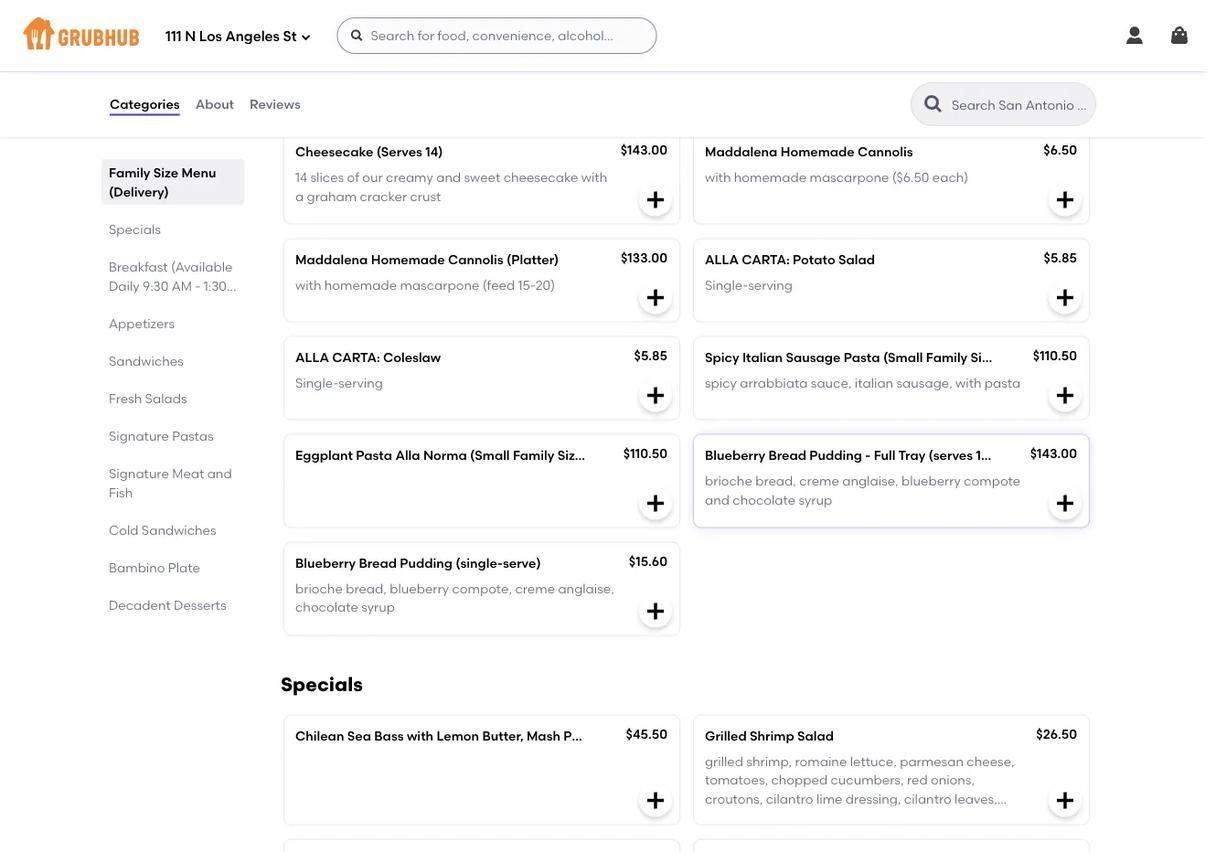 Task type: vqa. For each thing, say whether or not it's contained in the screenshot.
the right +
no



Task type: locate. For each thing, give the bounding box(es) containing it.
slices for graham
[[311, 170, 344, 185]]

1 horizontal spatial homemade
[[781, 144, 855, 159]]

svg image
[[1055, 81, 1077, 103], [645, 189, 667, 211], [645, 287, 667, 309], [1055, 287, 1077, 309], [645, 493, 667, 515], [645, 790, 667, 812]]

1 horizontal spatial bread
[[769, 448, 807, 463]]

family up sausage, at the top
[[926, 350, 968, 365]]

0 vertical spatial 14)
[[426, 144, 443, 159]]

mascarpone
[[810, 170, 889, 185], [400, 278, 480, 293]]

0 horizontal spatial $110.50
[[624, 446, 668, 461]]

0 vertical spatial serving
[[748, 278, 793, 293]]

1 horizontal spatial our
[[772, 62, 793, 78]]

creme down serve)
[[515, 581, 555, 597]]

0 horizontal spatial cannolis
[[448, 252, 504, 267]]

salad right potato at top
[[839, 252, 876, 267]]

1 horizontal spatial single-serving
[[705, 278, 793, 293]]

bread, down blueberry bread pudding - full tray (serves 12-14)
[[756, 473, 797, 489]]

14) right (serves
[[426, 144, 443, 159]]

anglaise, inside brioche bread, blueberry compote, creme anglaise, chocolate syrup
[[558, 581, 615, 597]]

slices up cheese
[[720, 62, 754, 78]]

14 up cheese
[[705, 62, 717, 78]]

bread, for chocolate
[[756, 473, 797, 489]]

svg image for brioche bread, creme anglaise, blueberry compote and chocolate syrup
[[645, 493, 667, 515]]

search icon image
[[923, 93, 945, 115]]

single- down alla carta: coleslaw
[[295, 376, 339, 391]]

cold sandwiches tab
[[109, 521, 237, 540]]

0 horizontal spatial -
[[195, 278, 201, 294]]

salad up romaine on the bottom right of page
[[798, 728, 834, 744]]

0 vertical spatial specials
[[109, 221, 161, 237]]

0 vertical spatial -
[[195, 278, 201, 294]]

alla for alla carta: coleslaw
[[295, 350, 329, 365]]

sandwiches up fresh salads
[[109, 353, 184, 369]]

1 vertical spatial $5.85
[[634, 348, 668, 363]]

$143.00
[[621, 142, 668, 158], [1031, 446, 1078, 461]]

with homemade mascarpone ($6.50 each)
[[705, 170, 969, 185]]

111
[[166, 28, 182, 45]]

slices inside 14 slices of our creamy and sweet cheesecake with a graham cracker crust
[[311, 170, 344, 185]]

slices inside 14 slices of our delicious carrot cake with cream cheese frosting
[[720, 62, 754, 78]]

0 horizontal spatial (small
[[470, 448, 510, 463]]

syrup inside brioche bread, blueberry compote, creme anglaise, chocolate syrup
[[362, 600, 395, 615]]

0 vertical spatial serves
[[480, 36, 521, 52]]

1 horizontal spatial 14
[[705, 62, 717, 78]]

0 vertical spatial single-
[[705, 278, 749, 293]]

onions,
[[931, 773, 975, 788]]

0 vertical spatial of
[[757, 62, 769, 78]]

anglaise, inside brioche bread, creme anglaise, blueberry compote and chocolate syrup
[[843, 473, 899, 489]]

specials up breakfast
[[109, 221, 161, 237]]

pudding for blueberry
[[400, 555, 453, 571]]

decadent desserts
[[109, 597, 226, 613]]

1 horizontal spatial brioche
[[705, 473, 753, 489]]

1 vertical spatial |
[[999, 350, 1004, 365]]

alla for alla carta: potato salad
[[705, 252, 739, 267]]

14) up compote
[[994, 448, 1012, 463]]

1 vertical spatial homemade
[[371, 252, 445, 267]]

1 vertical spatial anglaise,
[[558, 581, 615, 597]]

and
[[437, 170, 461, 185], [207, 466, 232, 481], [705, 492, 730, 508]]

2 vertical spatial and
[[705, 492, 730, 508]]

mangos
[[744, 810, 795, 825]]

blueberry inside brioche bread, blueberry compote, creme anglaise, chocolate syrup
[[390, 581, 449, 597]]

cannolis for (feed
[[448, 252, 504, 267]]

1 horizontal spatial blueberry
[[902, 473, 961, 489]]

0 vertical spatial |
[[472, 36, 476, 52]]

(small for norma
[[470, 448, 510, 463]]

1 vertical spatial single-
[[295, 376, 339, 391]]

bambino
[[109, 560, 165, 575]]

0 horizontal spatial $143.00
[[621, 142, 668, 158]]

coleslaw
[[383, 350, 441, 365]]

crust
[[410, 188, 441, 204]]

1 horizontal spatial pudding
[[810, 448, 863, 463]]

single- down alla carta: potato salad
[[705, 278, 749, 293]]

6) for spicy italian sausage pasta (small family size | serves 4-6)
[[1064, 350, 1077, 365]]

blueberry bread pudding (single-serve)
[[295, 555, 541, 571]]

pudding up brioche bread, blueberry compote, creme anglaise, chocolate syrup
[[400, 555, 453, 571]]

daily
[[109, 278, 140, 294]]

1 vertical spatial signature
[[109, 466, 169, 481]]

blueberry down tray
[[902, 473, 961, 489]]

spicy
[[705, 376, 737, 391]]

bread up brioche bread, blueberry compote, creme anglaise, chocolate syrup
[[359, 555, 397, 571]]

1 vertical spatial creme
[[515, 581, 555, 597]]

homemade up with homemade mascarpone ($6.50 each)
[[781, 144, 855, 159]]

syrup down "blueberry bread pudding (single-serve)"
[[362, 600, 395, 615]]

family
[[109, 165, 150, 180], [926, 350, 968, 365], [513, 448, 555, 463]]

homemade for ($6.50
[[781, 144, 855, 159]]

bread,
[[756, 473, 797, 489], [346, 581, 387, 597]]

mascarpone down maddalena homemade cannolis
[[810, 170, 889, 185]]

pudding up brioche bread, creme anglaise, blueberry compote and chocolate syrup
[[810, 448, 863, 463]]

leaves,
[[955, 791, 998, 807]]

1 vertical spatial $143.00
[[1031, 446, 1078, 461]]

cheesecake
[[295, 144, 373, 159]]

1 signature from the top
[[109, 428, 169, 444]]

of up frosting
[[757, 62, 769, 78]]

bass
[[374, 728, 404, 744]]

1 horizontal spatial $143.00
[[1031, 446, 1078, 461]]

14
[[705, 62, 717, 78], [295, 170, 307, 185]]

creme
[[800, 473, 840, 489], [515, 581, 555, 597]]

tiramisu (large family-size | serves 15-20)
[[295, 36, 562, 52]]

homemade down 'maddalena homemade cannolis (platter)'
[[325, 278, 397, 293]]

1 horizontal spatial homemade
[[734, 170, 807, 185]]

1 horizontal spatial maddalena
[[705, 144, 778, 159]]

$143.00 for 14 slices of our creamy and sweet cheesecake with a graham cracker crust
[[621, 142, 668, 158]]

2 horizontal spatial and
[[705, 492, 730, 508]]

anglaise,
[[843, 473, 899, 489], [558, 581, 615, 597]]

our inside 14 slices of our delicious carrot cake with cream cheese frosting
[[772, 62, 793, 78]]

bread, inside brioche bread, blueberry compote, creme anglaise, chocolate syrup
[[346, 581, 387, 597]]

single-serving down alla carta: coleslaw
[[295, 376, 383, 391]]

1 vertical spatial chocolate
[[295, 600, 358, 615]]

bread, inside brioche bread, creme anglaise, blueberry compote and chocolate syrup
[[756, 473, 797, 489]]

(feed
[[483, 278, 515, 293]]

compote
[[964, 473, 1021, 489]]

pudding
[[810, 448, 863, 463], [400, 555, 453, 571]]

0 horizontal spatial 4-
[[638, 448, 651, 463]]

$15.60
[[629, 554, 668, 569]]

parmesan
[[900, 754, 964, 770]]

serving for potato
[[748, 278, 793, 293]]

2 vertical spatial |
[[586, 448, 590, 463]]

$45.50
[[626, 726, 668, 742]]

signature pastas
[[109, 428, 214, 444]]

arrabbiata
[[740, 376, 808, 391]]

$5.85
[[1044, 250, 1078, 266], [634, 348, 668, 363]]

0 vertical spatial anglaise,
[[843, 473, 899, 489]]

maddalena down cheese
[[705, 144, 778, 159]]

0 vertical spatial blueberry
[[902, 473, 961, 489]]

our up cracker
[[363, 170, 383, 185]]

14)
[[426, 144, 443, 159], [994, 448, 1012, 463]]

cilantro down chopped
[[766, 791, 814, 807]]

1 vertical spatial bread
[[359, 555, 397, 571]]

single-serving for alla carta: potato salad
[[705, 278, 793, 293]]

mascarpone for ($6.50
[[810, 170, 889, 185]]

1 horizontal spatial pasta
[[844, 350, 881, 365]]

1 vertical spatial family
[[926, 350, 968, 365]]

maddalena homemade cannolis (platter)
[[295, 252, 559, 267]]

fish
[[109, 485, 133, 500]]

chilean
[[295, 728, 344, 744]]

(small up sausage, at the top
[[884, 350, 923, 365]]

$110.50
[[1034, 348, 1078, 363], [624, 446, 668, 461]]

0 horizontal spatial specials
[[109, 221, 161, 237]]

single-
[[705, 278, 749, 293], [295, 376, 339, 391]]

0 vertical spatial signature
[[109, 428, 169, 444]]

blueberry down "blueberry bread pudding (single-serve)"
[[390, 581, 449, 597]]

homemade for with homemade mascarpone ($6.50 each)
[[734, 170, 807, 185]]

1 horizontal spatial anglaise,
[[843, 473, 899, 489]]

family up (delivery) on the top left of page
[[109, 165, 150, 180]]

1 horizontal spatial -
[[866, 448, 871, 463]]

1 vertical spatial 4-
[[638, 448, 651, 463]]

lemon
[[437, 728, 479, 744]]

specials up chilean
[[281, 673, 363, 696]]

homemade down maddalena homemade cannolis
[[734, 170, 807, 185]]

| for eggplant pasta alla norma (small family size | serves 4-6)
[[586, 448, 590, 463]]

maddalena down graham at left top
[[295, 252, 368, 267]]

family right "norma"
[[513, 448, 555, 463]]

with
[[928, 62, 954, 78], [582, 170, 608, 185], [705, 170, 731, 185], [295, 278, 321, 293], [956, 376, 982, 391], [407, 728, 434, 744]]

eggplant
[[295, 448, 353, 463]]

cake
[[895, 62, 925, 78]]

1 vertical spatial 14)
[[994, 448, 1012, 463]]

sandwiches up plate
[[142, 522, 216, 538]]

signature up fish
[[109, 466, 169, 481]]

with right cheesecake
[[582, 170, 608, 185]]

serves for spicy italian sausage pasta (small family size | serves 4-6)
[[1007, 350, 1048, 365]]

1 vertical spatial 6)
[[651, 448, 663, 463]]

1 horizontal spatial carta:
[[742, 252, 790, 267]]

1 vertical spatial our
[[363, 170, 383, 185]]

1 vertical spatial -
[[866, 448, 871, 463]]

categories button
[[109, 71, 181, 137]]

sausage
[[786, 350, 841, 365]]

grilled shrimp, romaine lettuce, parmesan cheese, tomatoes, chopped cucumbers, red onions, croutons, cilantro lime dressing, cilantro leaves, diced mangos
[[705, 754, 1015, 825]]

of inside 14 slices of our creamy and sweet cheesecake with a graham cracker crust
[[347, 170, 359, 185]]

cannolis up ($6.50
[[858, 144, 914, 159]]

pasta up "spicy arrabbiata sauce, italian sausage, with pasta"
[[844, 350, 881, 365]]

pudding for creme
[[810, 448, 863, 463]]

1 vertical spatial salad
[[798, 728, 834, 744]]

serve)
[[503, 555, 541, 571]]

14 inside 14 slices of our creamy and sweet cheesecake with a graham cracker crust
[[295, 170, 307, 185]]

serving down alla carta: coleslaw
[[339, 376, 383, 391]]

of inside 14 slices of our delicious carrot cake with cream cheese frosting
[[757, 62, 769, 78]]

blueberry bread pudding - full tray (serves 12-14)
[[705, 448, 1012, 463]]

bread, down "blueberry bread pudding (single-serve)"
[[346, 581, 387, 597]]

carta: for coleslaw
[[332, 350, 380, 365]]

slices up graham at left top
[[311, 170, 344, 185]]

1 vertical spatial blueberry
[[390, 581, 449, 597]]

14 inside 14 slices of our delicious carrot cake with cream cheese frosting
[[705, 62, 717, 78]]

0 horizontal spatial and
[[207, 466, 232, 481]]

with right cake
[[928, 62, 954, 78]]

sandwiches tab
[[109, 351, 237, 370]]

cracker
[[360, 188, 407, 204]]

brioche inside brioche bread, blueberry compote, creme anglaise, chocolate syrup
[[295, 581, 343, 597]]

14 for 14 slices of our creamy and sweet cheesecake with a graham cracker crust
[[295, 170, 307, 185]]

0 horizontal spatial blueberry
[[390, 581, 449, 597]]

1 vertical spatial serves
[[1007, 350, 1048, 365]]

111 n los angeles st
[[166, 28, 297, 45]]

with inside 14 slices of our creamy and sweet cheesecake with a graham cracker crust
[[582, 170, 608, 185]]

0 vertical spatial our
[[772, 62, 793, 78]]

0 horizontal spatial single-
[[295, 376, 339, 391]]

homemade up with homemade mascarpone (feed 15-20) at the left of the page
[[371, 252, 445, 267]]

cilantro down red at the bottom right of page
[[905, 791, 952, 807]]

4-
[[1051, 350, 1064, 365], [638, 448, 651, 463]]

0 horizontal spatial 14
[[295, 170, 307, 185]]

14 up a
[[295, 170, 307, 185]]

0 vertical spatial $143.00
[[621, 142, 668, 158]]

| for spicy italian sausage pasta (small family size | serves 4-6)
[[999, 350, 1004, 365]]

homemade for with homemade mascarpone (feed 15-20)
[[325, 278, 397, 293]]

potato
[[793, 252, 836, 267]]

shrimp,
[[747, 754, 792, 770]]

blueberry
[[705, 448, 766, 463], [295, 555, 356, 571]]

20)
[[542, 36, 562, 52], [536, 278, 555, 293]]

|
[[472, 36, 476, 52], [999, 350, 1004, 365], [586, 448, 590, 463]]

0 horizontal spatial homemade
[[371, 252, 445, 267]]

0 horizontal spatial carta:
[[332, 350, 380, 365]]

single-serving
[[705, 278, 793, 293], [295, 376, 383, 391]]

1 vertical spatial cannolis
[[448, 252, 504, 267]]

carta: left potato at top
[[742, 252, 790, 267]]

(small right "norma"
[[470, 448, 510, 463]]

pasta left alla
[[356, 448, 393, 463]]

carrot
[[854, 62, 892, 78]]

reviews button
[[249, 71, 302, 137]]

1 vertical spatial mascarpone
[[400, 278, 480, 293]]

family for spicy italian sausage pasta (small family size | serves 4-6)
[[926, 350, 968, 365]]

size
[[444, 36, 469, 52], [153, 165, 179, 180], [971, 350, 996, 365], [558, 448, 583, 463]]

Search for food, convenience, alcohol... search field
[[337, 17, 657, 54]]

1 horizontal spatial and
[[437, 170, 461, 185]]

cheesecake
[[504, 170, 579, 185]]

sandwiches
[[109, 353, 184, 369], [142, 522, 216, 538]]

4- for spicy italian sausage pasta (small family size | serves 4-6)
[[1051, 350, 1064, 365]]

(platter)
[[507, 252, 559, 267]]

0 horizontal spatial |
[[472, 36, 476, 52]]

1 horizontal spatial mascarpone
[[810, 170, 889, 185]]

- right am
[[195, 278, 201, 294]]

0 vertical spatial 6)
[[1064, 350, 1077, 365]]

1 cilantro from the left
[[766, 791, 814, 807]]

creamy
[[386, 170, 433, 185]]

syrup inside brioche bread, creme anglaise, blueberry compote and chocolate syrup
[[799, 492, 833, 508]]

0 vertical spatial carta:
[[742, 252, 790, 267]]

1 vertical spatial and
[[207, 466, 232, 481]]

of for frosting
[[757, 62, 769, 78]]

1 vertical spatial blueberry
[[295, 555, 356, 571]]

1 vertical spatial pudding
[[400, 555, 453, 571]]

carta: left coleslaw at the left of the page
[[332, 350, 380, 365]]

of up graham at left top
[[347, 170, 359, 185]]

0 vertical spatial 15-
[[524, 36, 542, 52]]

pastas
[[172, 428, 214, 444]]

0 horizontal spatial serving
[[339, 376, 383, 391]]

0 horizontal spatial 6)
[[651, 448, 663, 463]]

signature pastas tab
[[109, 426, 237, 446]]

meat
[[172, 466, 204, 481]]

single-serving down alla carta: potato salad
[[705, 278, 793, 293]]

creme down blueberry bread pudding - full tray (serves 12-14)
[[800, 473, 840, 489]]

($6.50
[[893, 170, 930, 185]]

0 vertical spatial $110.50
[[1034, 348, 1078, 363]]

0 vertical spatial bread
[[769, 448, 807, 463]]

svg image
[[1124, 25, 1146, 47], [1169, 25, 1191, 47], [350, 28, 365, 43], [300, 32, 311, 43], [1055, 189, 1077, 211], [645, 385, 667, 407], [1055, 385, 1077, 407], [1055, 493, 1077, 515], [645, 601, 667, 623], [1055, 790, 1077, 812]]

0 vertical spatial syrup
[[799, 492, 833, 508]]

brioche inside brioche bread, creme anglaise, blueberry compote and chocolate syrup
[[705, 473, 753, 489]]

specials
[[109, 221, 161, 237], [281, 673, 363, 696]]

$26.50
[[1037, 726, 1078, 742]]

bread down arrabbiata
[[769, 448, 807, 463]]

signature down fresh salads
[[109, 428, 169, 444]]

butter,
[[482, 728, 524, 744]]

bambino plate tab
[[109, 558, 237, 577]]

0 horizontal spatial our
[[363, 170, 383, 185]]

cannolis up '(feed'
[[448, 252, 504, 267]]

fresh salads tab
[[109, 389, 237, 408]]

0 vertical spatial family
[[109, 165, 150, 180]]

homemade
[[734, 170, 807, 185], [325, 278, 397, 293]]

6)
[[1064, 350, 1077, 365], [651, 448, 663, 463]]

$133.00
[[621, 250, 668, 266]]

0 horizontal spatial 14)
[[426, 144, 443, 159]]

$143.00 for brioche bread, creme anglaise, blueberry compote and chocolate syrup
[[1031, 446, 1078, 461]]

- left full
[[866, 448, 871, 463]]

menu
[[182, 165, 216, 180]]

with down cheese
[[705, 170, 731, 185]]

2 horizontal spatial family
[[926, 350, 968, 365]]

0 vertical spatial 14
[[705, 62, 717, 78]]

0 horizontal spatial bread,
[[346, 581, 387, 597]]

1 horizontal spatial 4-
[[1051, 350, 1064, 365]]

0 vertical spatial 4-
[[1051, 350, 1064, 365]]

specials tab
[[109, 220, 237, 239]]

0 vertical spatial blueberry
[[705, 448, 766, 463]]

2 vertical spatial serves
[[593, 448, 635, 463]]

our up frosting
[[772, 62, 793, 78]]

1 horizontal spatial $110.50
[[1034, 348, 1078, 363]]

1 horizontal spatial specials
[[281, 673, 363, 696]]

mascarpone down 'maddalena homemade cannolis (platter)'
[[400, 278, 480, 293]]

syrup down blueberry bread pudding - full tray (serves 12-14)
[[799, 492, 833, 508]]

2 signature from the top
[[109, 466, 169, 481]]

tray
[[899, 448, 926, 463]]

2 horizontal spatial serves
[[1007, 350, 1048, 365]]

signature inside signature meat and fish
[[109, 466, 169, 481]]

1 horizontal spatial single-
[[705, 278, 749, 293]]

0 vertical spatial single-serving
[[705, 278, 793, 293]]

our inside 14 slices of our creamy and sweet cheesecake with a graham cracker crust
[[363, 170, 383, 185]]

serving down alla carta: potato salad
[[748, 278, 793, 293]]

1 vertical spatial maddalena
[[295, 252, 368, 267]]



Task type: describe. For each thing, give the bounding box(es) containing it.
tiramisu
[[295, 36, 350, 52]]

specials inside tab
[[109, 221, 161, 237]]

0 vertical spatial salad
[[839, 252, 876, 267]]

compote,
[[452, 581, 512, 597]]

our for delicious
[[772, 62, 793, 78]]

creme inside brioche bread, creme anglaise, blueberry compote and chocolate syrup
[[800, 473, 840, 489]]

lettuce,
[[850, 754, 897, 770]]

with down a
[[295, 278, 321, 293]]

family inside family size menu (delivery)
[[109, 165, 150, 180]]

signature meat and fish tab
[[109, 464, 237, 502]]

fresh
[[109, 391, 142, 406]]

cold
[[109, 522, 139, 538]]

svg image for with homemade mascarpone ($6.50 each)
[[645, 189, 667, 211]]

14 slices of our delicious carrot cake with cream cheese frosting
[[705, 62, 998, 96]]

chocolate inside brioche bread, blueberry compote, creme anglaise, chocolate syrup
[[295, 600, 358, 615]]

grilled
[[705, 728, 747, 744]]

diced
[[705, 810, 741, 825]]

italian
[[855, 376, 894, 391]]

dressing,
[[846, 791, 901, 807]]

svg image for single-serving
[[645, 287, 667, 309]]

brioche for and
[[705, 473, 753, 489]]

with inside 14 slices of our delicious carrot cake with cream cheese frosting
[[928, 62, 954, 78]]

1 vertical spatial specials
[[281, 673, 363, 696]]

cheesecake (serves 14)
[[295, 144, 443, 159]]

1 horizontal spatial 14)
[[994, 448, 1012, 463]]

mascarpone for (feed
[[400, 278, 480, 293]]

cold sandwiches
[[109, 522, 216, 538]]

maddalena for maddalena homemade cannolis (platter)
[[295, 252, 368, 267]]

(serves
[[929, 448, 973, 463]]

single- for alla carta: potato salad
[[705, 278, 749, 293]]

salads
[[145, 391, 187, 406]]

main navigation navigation
[[0, 0, 1206, 71]]

grilled shrimp salad
[[705, 728, 834, 744]]

norma
[[423, 448, 467, 463]]

blueberry for blueberry bread pudding (single-serve)
[[295, 555, 356, 571]]

(small for pasta
[[884, 350, 923, 365]]

n
[[185, 28, 196, 45]]

sausage,
[[897, 376, 953, 391]]

slices for frosting
[[720, 62, 754, 78]]

0 horizontal spatial serves
[[480, 36, 521, 52]]

single-serving for alla carta: coleslaw
[[295, 376, 383, 391]]

potato,
[[564, 728, 610, 744]]

categories
[[110, 96, 180, 112]]

decadent desserts tab
[[109, 596, 237, 615]]

spicy
[[705, 350, 740, 365]]

- inside breakfast (available daily 9:30 am - 1:30 pm) appetizers
[[195, 278, 201, 294]]

with homemade mascarpone (feed 15-20)
[[295, 278, 555, 293]]

1 vertical spatial sandwiches
[[142, 522, 216, 538]]

9:30
[[143, 278, 169, 294]]

appetizers
[[109, 316, 175, 331]]

family size menu (delivery) tab
[[109, 163, 237, 201]]

chocolate inside brioche bread, creme anglaise, blueberry compote and chocolate syrup
[[733, 492, 796, 508]]

1 vertical spatial 15-
[[518, 278, 536, 293]]

serving for coleslaw
[[339, 376, 383, 391]]

pasta
[[985, 376, 1021, 391]]

cannolis for ($6.50
[[858, 144, 914, 159]]

1 vertical spatial 20)
[[536, 278, 555, 293]]

and inside brioche bread, creme anglaise, blueberry compote and chocolate syrup
[[705, 492, 730, 508]]

6) for eggplant pasta alla norma (small family size | serves 4-6)
[[651, 448, 663, 463]]

$5.85 for alla carta: potato salad
[[1044, 250, 1078, 266]]

family for eggplant pasta alla norma (small family size | serves 4-6)
[[513, 448, 555, 463]]

4- for eggplant pasta alla norma (small family size | serves 4-6)
[[638, 448, 651, 463]]

angeles
[[225, 28, 280, 45]]

creme inside brioche bread, blueberry compote, creme anglaise, chocolate syrup
[[515, 581, 555, 597]]

$6.50
[[1044, 142, 1078, 158]]

serves for eggplant pasta alla norma (small family size | serves 4-6)
[[593, 448, 635, 463]]

sweet
[[464, 170, 501, 185]]

blueberry for blueberry bread pudding - full tray (serves 12-14)
[[705, 448, 766, 463]]

about button
[[195, 71, 235, 137]]

grilled
[[705, 754, 744, 770]]

breakfast (available daily 9:30 am - 1:30 pm) tab
[[109, 257, 237, 313]]

alla carta: potato salad
[[705, 252, 876, 267]]

0 horizontal spatial pasta
[[356, 448, 393, 463]]

sauce,
[[811, 376, 852, 391]]

and inside 14 slices of our creamy and sweet cheesecake with a graham cracker crust
[[437, 170, 461, 185]]

lime
[[817, 791, 843, 807]]

blueberry inside brioche bread, creme anglaise, blueberry compote and chocolate syrup
[[902, 473, 961, 489]]

signature for signature meat and fish
[[109, 466, 169, 481]]

(available
[[171, 259, 233, 274]]

decadent
[[109, 597, 171, 613]]

each)
[[933, 170, 969, 185]]

of for graham
[[347, 170, 359, 185]]

eggplant pasta alla norma (small family size | serves 4-6)
[[295, 448, 663, 463]]

svg image for grilled shrimp, romaine lettuce, parmesan cheese, tomatoes, chopped cucumbers, red onions, croutons, cilantro lime dressing, cilantro leaves, diced mangos
[[645, 790, 667, 812]]

cucumbers,
[[831, 773, 904, 788]]

and inside signature meat and fish
[[207, 466, 232, 481]]

size inside family size menu (delivery)
[[153, 165, 179, 180]]

14 slices of our creamy and sweet cheesecake with a graham cracker crust
[[295, 170, 608, 204]]

bread for creme
[[769, 448, 807, 463]]

0 horizontal spatial salad
[[798, 728, 834, 744]]

romaine
[[795, 754, 847, 770]]

tomatoes,
[[705, 773, 769, 788]]

2 cilantro from the left
[[905, 791, 952, 807]]

1:30
[[204, 278, 227, 294]]

family-
[[397, 36, 444, 52]]

bread for blueberry
[[359, 555, 397, 571]]

1 vertical spatial $110.50
[[624, 446, 668, 461]]

our for creamy
[[363, 170, 383, 185]]

homemade for (feed
[[371, 252, 445, 267]]

(single-
[[456, 555, 503, 571]]

maddalena homemade cannolis
[[705, 144, 914, 159]]

delicious
[[796, 62, 851, 78]]

pm)
[[109, 297, 133, 313]]

Search San Antonio Winery Los Angeles search field
[[950, 96, 1090, 113]]

brioche for chocolate
[[295, 581, 343, 597]]

signature meat and fish
[[109, 466, 232, 500]]

italian
[[743, 350, 783, 365]]

shrimp
[[750, 728, 795, 744]]

los
[[199, 28, 222, 45]]

a
[[295, 188, 304, 204]]

full
[[874, 448, 896, 463]]

(serves
[[377, 144, 423, 159]]

family size menu (delivery)
[[109, 165, 216, 199]]

graham
[[307, 188, 357, 204]]

spicy arrabbiata sauce, italian sausage, with pasta
[[705, 376, 1021, 391]]

carta: for potato
[[742, 252, 790, 267]]

14 slices of our delicious carrot cake with cream cheese frosting button
[[694, 24, 1090, 116]]

signature for signature pastas
[[109, 428, 169, 444]]

alla carta: coleslaw
[[295, 350, 441, 365]]

with left pasta
[[956, 376, 982, 391]]

brioche bread, blueberry compote, creme anglaise, chocolate syrup
[[295, 581, 615, 615]]

frosting
[[753, 81, 800, 96]]

mash
[[527, 728, 561, 744]]

single- for alla carta: coleslaw
[[295, 376, 339, 391]]

chilean sea bass with lemon butter, mash potato, vegetables
[[295, 728, 683, 744]]

14 for 14 slices of our delicious carrot cake with cream cheese frosting
[[705, 62, 717, 78]]

$5.85 for alla carta: coleslaw
[[634, 348, 668, 363]]

plate
[[168, 560, 200, 575]]

breakfast (available daily 9:30 am - 1:30 pm) appetizers
[[109, 259, 233, 331]]

maddalena for maddalena homemade cannolis
[[705, 144, 778, 159]]

$227.50
[[622, 34, 668, 50]]

appetizers tab
[[109, 314, 237, 333]]

about
[[195, 96, 234, 112]]

bread, for syrup
[[346, 581, 387, 597]]

st
[[283, 28, 297, 45]]

alla
[[396, 448, 420, 463]]

0 vertical spatial sandwiches
[[109, 353, 184, 369]]

breakfast
[[109, 259, 168, 274]]

0 vertical spatial 20)
[[542, 36, 562, 52]]

with right bass
[[407, 728, 434, 744]]



